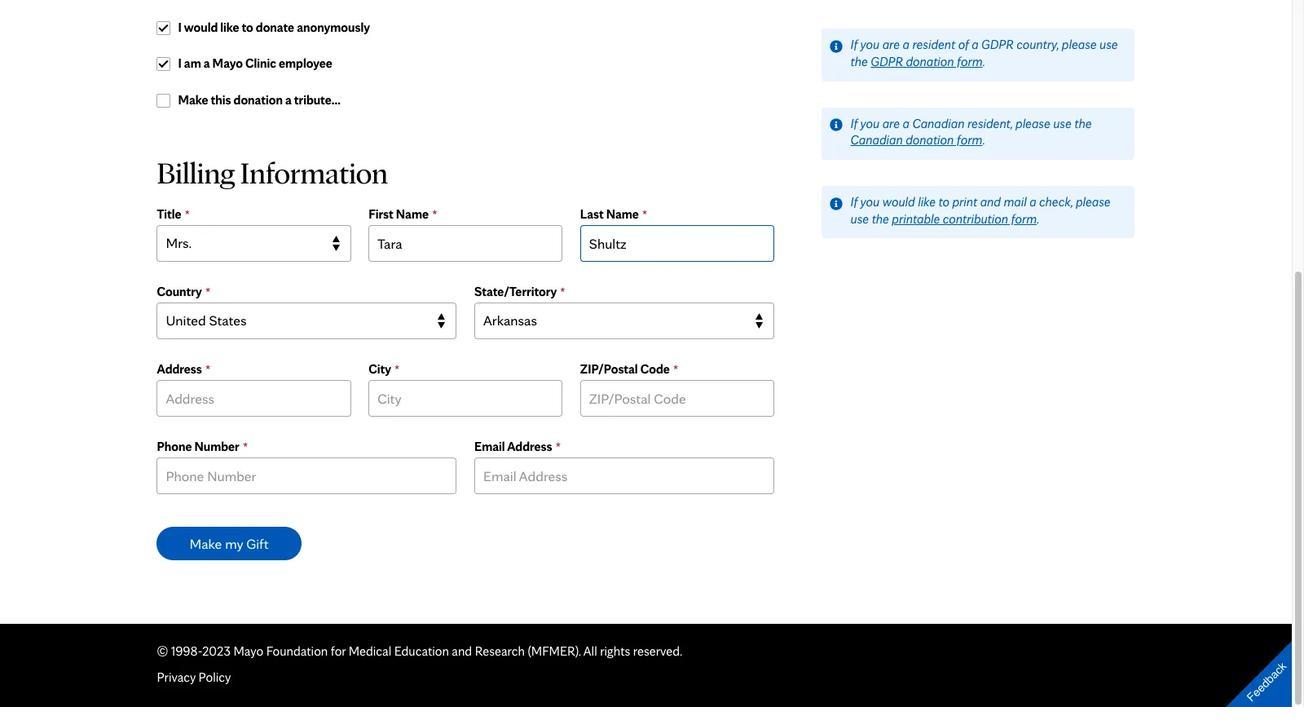 Task type: describe. For each thing, give the bounding box(es) containing it.
title
[[157, 206, 182, 222]]

state/territory
[[475, 284, 557, 299]]

if for if you are a canadian resident, please use the canadian donation form .
[[851, 115, 858, 131]]

i would like to donate anonymously
[[178, 19, 370, 35]]

country,
[[1017, 37, 1060, 52]]

make this donation a tribute...
[[178, 92, 341, 108]]

if you are a resident of a gdpr country, please use the
[[851, 37, 1119, 69]]

rights
[[600, 643, 631, 659]]

Email Address email field
[[475, 457, 775, 494]]

a inside if you are a canadian resident, please use the canadian donation form .
[[903, 115, 910, 131]]

employee
[[279, 56, 333, 71]]

if you are a canadian resident, please use the canadian donation form .
[[851, 115, 1092, 148]]

donate
[[256, 19, 295, 35]]

canadian donation form link
[[851, 132, 983, 148]]

zip/postal
[[581, 361, 638, 377]]

feedback button
[[1213, 627, 1305, 707]]

©
[[157, 643, 168, 659]]

all
[[584, 643, 598, 659]]

0 vertical spatial like
[[220, 19, 239, 35]]

education
[[394, 643, 449, 659]]

phone
[[157, 438, 192, 454]]

check,
[[1040, 194, 1074, 210]]

first name
[[369, 206, 429, 222]]

city
[[369, 361, 391, 377]]

if you would like to print and mail a check, please use the
[[851, 194, 1111, 227]]

info circle image
[[830, 197, 843, 210]]

1 horizontal spatial address
[[507, 438, 553, 454]]

1 horizontal spatial canadian
[[913, 115, 965, 131]]

mayo for clinic
[[213, 56, 243, 71]]

please inside if you are a canadian resident, please use the canadian donation form .
[[1016, 115, 1051, 131]]

use inside if you are a canadian resident, please use the canadian donation form .
[[1054, 115, 1072, 131]]

a right of
[[972, 37, 979, 52]]

zip/postal code
[[581, 361, 670, 377]]

make for make my gift
[[190, 535, 222, 552]]

you for if you are a canadian resident, please use the canadian donation form .
[[861, 115, 880, 131]]

0 horizontal spatial to
[[242, 19, 253, 35]]

i for i would like to donate anonymously
[[178, 19, 182, 35]]

form inside if you are a canadian resident, please use the canadian donation form .
[[957, 132, 983, 148]]

make my gift button
[[157, 526, 301, 560]]

privacy policy
[[157, 669, 231, 685]]

use inside if you would like to print and mail a check, please use the
[[851, 211, 870, 227]]

1998-
[[171, 643, 202, 659]]

billing information
[[157, 154, 388, 190]]

print
[[953, 194, 978, 210]]

my
[[225, 535, 243, 552]]

email
[[475, 438, 505, 454]]

research
[[475, 643, 525, 659]]

information
[[240, 154, 388, 190]]

printable contribution form link
[[893, 211, 1038, 227]]

please inside if you would like to print and mail a check, please use the
[[1077, 194, 1111, 210]]

2023
[[202, 643, 231, 659]]

last
[[581, 206, 604, 222]]

1 vertical spatial donation
[[234, 92, 283, 108]]

you for if you would like to print and mail a check, please use the
[[861, 194, 880, 210]]

. for a
[[983, 54, 986, 69]]

0 horizontal spatial canadian
[[851, 132, 903, 148]]



Task type: vqa. For each thing, say whether or not it's contained in the screenshot.


Task type: locate. For each thing, give the bounding box(es) containing it.
1 if from the top
[[851, 37, 858, 52]]

if left resident on the top
[[851, 37, 858, 52]]

code
[[641, 361, 670, 377]]

would inside if you would like to print and mail a check, please use the
[[883, 194, 916, 210]]

0 vertical spatial gdpr
[[982, 37, 1014, 52]]

ZIP/Postal Code text field
[[581, 380, 775, 416]]

to left the donate at the top
[[242, 19, 253, 35]]

0 vertical spatial i
[[178, 19, 182, 35]]

0 vertical spatial please
[[1063, 37, 1097, 52]]

mayo left 'clinic'
[[213, 56, 243, 71]]

are inside if you are a canadian resident, please use the canadian donation form .
[[883, 115, 900, 131]]

phone number
[[157, 438, 240, 454]]

1 vertical spatial info circle image
[[830, 118, 843, 131]]

a up gdpr donation form 'link'
[[903, 37, 910, 52]]

make inside button
[[190, 535, 222, 552]]

am
[[184, 56, 201, 71]]

to inside if you would like to print and mail a check, please use the
[[939, 194, 950, 210]]

are for resident
[[883, 37, 900, 52]]

like
[[220, 19, 239, 35], [918, 194, 936, 210]]

2 info circle image from the top
[[830, 118, 843, 131]]

use left printable
[[851, 211, 870, 227]]

. inside if you are a canadian resident, please use the canadian donation form .
[[983, 132, 986, 148]]

donation down 'clinic'
[[234, 92, 283, 108]]

1 vertical spatial like
[[918, 194, 936, 210]]

form for print
[[1012, 211, 1038, 227]]

1 horizontal spatial and
[[981, 194, 1002, 210]]

1 horizontal spatial to
[[939, 194, 950, 210]]

first
[[369, 206, 394, 222]]

address down country on the top
[[157, 361, 202, 377]]

you inside if you are a canadian resident, please use the canadian donation form .
[[861, 115, 880, 131]]

1 horizontal spatial the
[[872, 211, 890, 227]]

1 vertical spatial make
[[190, 535, 222, 552]]

if inside if you are a canadian resident, please use the canadian donation form .
[[851, 115, 858, 131]]

the
[[851, 54, 868, 69], [1075, 115, 1092, 131], [872, 211, 890, 227]]

you for if you are a resident of a gdpr country, please use the
[[861, 37, 880, 52]]

2 i from the top
[[178, 56, 182, 71]]

a
[[903, 37, 910, 52], [972, 37, 979, 52], [204, 56, 210, 71], [285, 92, 292, 108], [903, 115, 910, 131], [1030, 194, 1037, 210]]

would up am
[[184, 19, 218, 35]]

form for of
[[958, 54, 983, 69]]

2 you from the top
[[861, 115, 880, 131]]

1 vertical spatial form
[[957, 132, 983, 148]]

and left research at left
[[452, 643, 472, 659]]

if
[[851, 37, 858, 52], [851, 115, 858, 131], [851, 194, 858, 210]]

make left this
[[178, 92, 208, 108]]

0 vertical spatial info circle image
[[830, 40, 843, 53]]

use inside if you are a resident of a gdpr country, please use the
[[1100, 37, 1119, 52]]

mayo right '2023'
[[234, 643, 264, 659]]

you up the canadian donation form link
[[861, 115, 880, 131]]

a up the canadian donation form link
[[903, 115, 910, 131]]

mayo for foundation
[[234, 643, 264, 659]]

billing
[[157, 154, 235, 190]]

1 horizontal spatial use
[[1054, 115, 1072, 131]]

gdpr donation form link
[[871, 54, 983, 69]]

2 vertical spatial use
[[851, 211, 870, 227]]

1 info circle image from the top
[[830, 40, 843, 53]]

a right the mail
[[1030, 194, 1037, 210]]

are
[[883, 37, 900, 52], [883, 115, 900, 131]]

use right the country,
[[1100, 37, 1119, 52]]

1 name from the left
[[396, 206, 429, 222]]

canadian
[[913, 115, 965, 131], [851, 132, 903, 148]]

1 vertical spatial .
[[983, 132, 986, 148]]

0 horizontal spatial would
[[184, 19, 218, 35]]

1 vertical spatial gdpr
[[871, 54, 904, 69]]

1 horizontal spatial gdpr
[[982, 37, 1014, 52]]

0 vertical spatial address
[[157, 361, 202, 377]]

1 vertical spatial to
[[939, 194, 950, 210]]

2 are from the top
[[883, 115, 900, 131]]

1 you from the top
[[861, 37, 880, 52]]

resident,
[[968, 115, 1013, 131]]

form down of
[[958, 54, 983, 69]]

name right last
[[607, 206, 639, 222]]

0 vertical spatial you
[[861, 37, 880, 52]]

use right resident,
[[1054, 115, 1072, 131]]

1 vertical spatial if
[[851, 115, 858, 131]]

name for last name
[[607, 206, 639, 222]]

are up the canadian donation form link
[[883, 115, 900, 131]]

country
[[157, 284, 202, 299]]

0 vertical spatial make
[[178, 92, 208, 108]]

number
[[194, 438, 240, 454]]

0 vertical spatial to
[[242, 19, 253, 35]]

use
[[1100, 37, 1119, 52], [1054, 115, 1072, 131], [851, 211, 870, 227]]

privacy policy link
[[157, 669, 231, 685]]

First Name text field
[[369, 225, 563, 262]]

make my gift
[[190, 535, 269, 552]]

0 horizontal spatial use
[[851, 211, 870, 227]]

Last Name text field
[[581, 225, 775, 262]]

1 vertical spatial please
[[1016, 115, 1051, 131]]

printable
[[893, 211, 941, 227]]

form down the mail
[[1012, 211, 1038, 227]]

for
[[331, 643, 346, 659]]

0 vertical spatial mayo
[[213, 56, 243, 71]]

the inside if you would like to print and mail a check, please use the
[[872, 211, 890, 227]]

1 vertical spatial you
[[861, 115, 880, 131]]

1 vertical spatial mayo
[[234, 643, 264, 659]]

0 vertical spatial are
[[883, 37, 900, 52]]

a inside if you would like to print and mail a check, please use the
[[1030, 194, 1037, 210]]

would
[[184, 19, 218, 35], [883, 194, 916, 210]]

1 vertical spatial would
[[883, 194, 916, 210]]

name right first
[[396, 206, 429, 222]]

i am a mayo clinic employee
[[178, 56, 333, 71]]

if inside if you would like to print and mail a check, please use the
[[851, 194, 858, 210]]

this
[[211, 92, 231, 108]]

1 vertical spatial use
[[1054, 115, 1072, 131]]

Phone Number telephone field
[[157, 457, 457, 494]]

0 vertical spatial the
[[851, 54, 868, 69]]

if for if you are a resident of a gdpr country, please use the
[[851, 37, 858, 52]]

mail
[[1004, 194, 1027, 210]]

2 vertical spatial you
[[861, 194, 880, 210]]

0 horizontal spatial the
[[851, 54, 868, 69]]

1 horizontal spatial would
[[883, 194, 916, 210]]

make left my at bottom
[[190, 535, 222, 552]]

you inside if you are a resident of a gdpr country, please use the
[[861, 37, 880, 52]]

Address text field
[[157, 380, 351, 416]]

the inside if you are a canadian resident, please use the canadian donation form .
[[1075, 115, 1092, 131]]

please right resident,
[[1016, 115, 1051, 131]]

medical
[[349, 643, 392, 659]]

name
[[396, 206, 429, 222], [607, 206, 639, 222]]

of
[[959, 37, 970, 52]]

0 horizontal spatial address
[[157, 361, 202, 377]]

privacy
[[157, 669, 196, 685]]

2 vertical spatial if
[[851, 194, 858, 210]]

if up the canadian donation form link
[[851, 115, 858, 131]]

donation down resident on the top
[[906, 54, 955, 69]]

please inside if you are a resident of a gdpr country, please use the
[[1063, 37, 1097, 52]]

1 vertical spatial are
[[883, 115, 900, 131]]

2 name from the left
[[607, 206, 639, 222]]

. for and
[[1038, 211, 1040, 227]]

to left print
[[939, 194, 950, 210]]

the inside if you are a resident of a gdpr country, please use the
[[851, 54, 868, 69]]

2 vertical spatial form
[[1012, 211, 1038, 227]]

please right the country,
[[1063, 37, 1097, 52]]

make
[[178, 92, 208, 108], [190, 535, 222, 552]]

© 1998-2023 mayo foundation for medical education and research (mfmer). all rights reserved.
[[157, 643, 683, 659]]

gdpr
[[982, 37, 1014, 52], [871, 54, 904, 69]]

2 vertical spatial please
[[1077, 194, 1111, 210]]

donation up print
[[906, 132, 955, 148]]

1 vertical spatial i
[[178, 56, 182, 71]]

and inside if you would like to print and mail a check, please use the
[[981, 194, 1002, 210]]

are up gdpr donation form 'link'
[[883, 37, 900, 52]]

2 vertical spatial the
[[872, 211, 890, 227]]

a left tribute...
[[285, 92, 292, 108]]

you inside if you would like to print and mail a check, please use the
[[861, 194, 880, 210]]

City text field
[[369, 380, 563, 416]]

0 vertical spatial donation
[[906, 54, 955, 69]]

last name
[[581, 206, 639, 222]]

feedback
[[1245, 660, 1290, 704]]

0 horizontal spatial name
[[396, 206, 429, 222]]

3 if from the top
[[851, 194, 858, 210]]

2 horizontal spatial the
[[1075, 115, 1092, 131]]

form down resident,
[[957, 132, 983, 148]]

if for if you would like to print and mail a check, please use the
[[851, 194, 858, 210]]

2 vertical spatial .
[[1038, 211, 1040, 227]]

like up 'i am a mayo clinic employee'
[[220, 19, 239, 35]]

0 vertical spatial if
[[851, 37, 858, 52]]

0 vertical spatial canadian
[[913, 115, 965, 131]]

0 vertical spatial would
[[184, 19, 218, 35]]

0 vertical spatial use
[[1100, 37, 1119, 52]]

2 vertical spatial donation
[[906, 132, 955, 148]]

1 vertical spatial address
[[507, 438, 553, 454]]

clinic
[[245, 56, 276, 71]]

make for make this donation a tribute...
[[178, 92, 208, 108]]

address
[[157, 361, 202, 377], [507, 438, 553, 454]]

anonymously
[[297, 19, 370, 35]]

gift
[[246, 535, 269, 552]]

donation inside if you are a canadian resident, please use the canadian donation form .
[[906, 132, 955, 148]]

.
[[983, 54, 986, 69], [983, 132, 986, 148], [1038, 211, 1040, 227]]

2 horizontal spatial use
[[1100, 37, 1119, 52]]

like inside if you would like to print and mail a check, please use the
[[918, 194, 936, 210]]

form
[[958, 54, 983, 69], [957, 132, 983, 148], [1012, 211, 1038, 227]]

0 horizontal spatial gdpr
[[871, 54, 904, 69]]

policy
[[199, 669, 231, 685]]

name for first name
[[396, 206, 429, 222]]

1 vertical spatial canadian
[[851, 132, 903, 148]]

printable contribution form .
[[893, 211, 1040, 227]]

you
[[861, 37, 880, 52], [861, 115, 880, 131], [861, 194, 880, 210]]

and up contribution
[[981, 194, 1002, 210]]

email address
[[475, 438, 553, 454]]

1 are from the top
[[883, 37, 900, 52]]

0 vertical spatial and
[[981, 194, 1002, 210]]

are for canadian
[[883, 115, 900, 131]]

2 if from the top
[[851, 115, 858, 131]]

reserved.
[[634, 643, 683, 659]]

mayo
[[213, 56, 243, 71], [234, 643, 264, 659]]

info circle image
[[830, 40, 843, 53], [830, 118, 843, 131]]

address right 'email'
[[507, 438, 553, 454]]

1 vertical spatial and
[[452, 643, 472, 659]]

0 vertical spatial .
[[983, 54, 986, 69]]

to
[[242, 19, 253, 35], [939, 194, 950, 210]]

gdpr donation form .
[[871, 54, 986, 69]]

if right info circle image
[[851, 194, 858, 210]]

gdpr inside if you are a resident of a gdpr country, please use the
[[982, 37, 1014, 52]]

3 you from the top
[[861, 194, 880, 210]]

please
[[1063, 37, 1097, 52], [1016, 115, 1051, 131], [1077, 194, 1111, 210]]

0 vertical spatial form
[[958, 54, 983, 69]]

resident
[[913, 37, 956, 52]]

0 horizontal spatial like
[[220, 19, 239, 35]]

foundation
[[266, 643, 328, 659]]

info circle image for if you are a canadian resident, please use the
[[830, 118, 843, 131]]

1 horizontal spatial like
[[918, 194, 936, 210]]

like up printable
[[918, 194, 936, 210]]

tribute...
[[294, 92, 341, 108]]

1 vertical spatial the
[[1075, 115, 1092, 131]]

contribution
[[943, 211, 1009, 227]]

if inside if you are a resident of a gdpr country, please use the
[[851, 37, 858, 52]]

0 horizontal spatial and
[[452, 643, 472, 659]]

are inside if you are a resident of a gdpr country, please use the
[[883, 37, 900, 52]]

info circle image for if you are a resident of a gdpr country, please use the
[[830, 40, 843, 53]]

would up printable
[[883, 194, 916, 210]]

you up gdpr donation form 'link'
[[861, 37, 880, 52]]

1 i from the top
[[178, 19, 182, 35]]

and
[[981, 194, 1002, 210], [452, 643, 472, 659]]

you right info circle image
[[861, 194, 880, 210]]

(mfmer).
[[528, 643, 581, 659]]

1 horizontal spatial name
[[607, 206, 639, 222]]

a right am
[[204, 56, 210, 71]]

i for i am a mayo clinic employee
[[178, 56, 182, 71]]

donation
[[906, 54, 955, 69], [234, 92, 283, 108], [906, 132, 955, 148]]

please right check,
[[1077, 194, 1111, 210]]

i
[[178, 19, 182, 35], [178, 56, 182, 71]]



